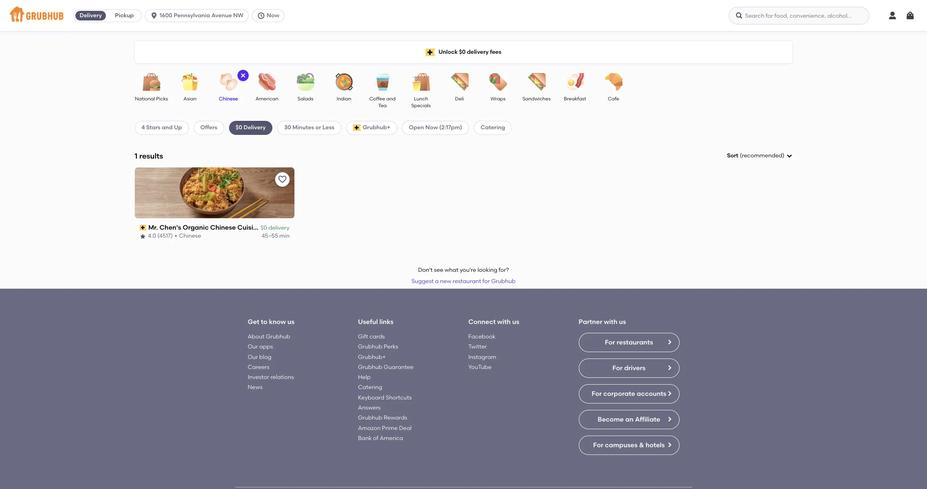 Task type: vqa. For each thing, say whether or not it's contained in the screenshot.
For corporate accounts For
yes



Task type: describe. For each thing, give the bounding box(es) containing it.
careers link
[[248, 364, 270, 371]]

for for for campuses & hotels
[[594, 441, 604, 449]]

1 us from the left
[[288, 318, 295, 326]]

become an affiliate
[[598, 416, 661, 423]]

gift
[[358, 333, 368, 340]]

about
[[248, 333, 265, 340]]

sort ( recommended )
[[728, 152, 785, 159]]

catering inside gift cards grubhub perks grubhub+ grubhub guarantee help catering keyboard shortcuts answers grubhub rewards amazon prime deal bank of america
[[358, 384, 383, 391]]

45–55
[[262, 233, 278, 239]]

campuses
[[606, 441, 638, 449]]

wraps image
[[484, 73, 513, 91]]

fees
[[490, 49, 502, 55]]

careers
[[248, 364, 270, 371]]

restaurant
[[453, 278, 482, 285]]

deli
[[456, 96, 464, 102]]

chen's
[[159, 224, 181, 231]]

bank
[[358, 435, 372, 442]]

deal
[[399, 425, 412, 431]]

cafe image
[[600, 73, 628, 91]]

lunch
[[414, 96, 429, 102]]

unlock
[[439, 49, 458, 55]]

prime
[[382, 425, 398, 431]]

less
[[323, 124, 335, 131]]

american image
[[253, 73, 281, 91]]

for restaurants
[[605, 338, 654, 346]]

national picks
[[135, 96, 168, 102]]

answers link
[[358, 404, 381, 411]]

1 results
[[135, 151, 163, 160]]

with for partner
[[605, 318, 618, 326]]

our blog link
[[248, 354, 272, 360]]

grubhub inside about grubhub our apps our blog careers investor relations news
[[266, 333, 290, 340]]

• chinese
[[175, 233, 201, 239]]

svg image inside "now" button
[[257, 12, 265, 20]]

mr.
[[148, 224, 158, 231]]

grubhub down the gift cards link
[[358, 343, 383, 350]]

for?
[[499, 267, 509, 273]]

cards
[[370, 333, 385, 340]]

for for for drivers
[[613, 364, 623, 372]]

answers
[[358, 404, 381, 411]]

right image for for restaurants
[[667, 339, 673, 345]]

suggest a new restaurant for grubhub button
[[408, 274, 520, 289]]

grubhub+ inside gift cards grubhub perks grubhub+ grubhub guarantee help catering keyboard shortcuts answers grubhub rewards amazon prime deal bank of america
[[358, 354, 386, 360]]

1 vertical spatial chinese
[[210, 224, 236, 231]]

sandwiches
[[523, 96, 551, 102]]

grubhub perks link
[[358, 343, 399, 350]]

pickup button
[[108, 9, 141, 22]]

coffee and tea image
[[369, 73, 397, 91]]

offers
[[201, 124, 217, 131]]

of
[[373, 435, 379, 442]]

star icon image
[[140, 233, 146, 240]]

or
[[316, 124, 321, 131]]

open now (2:17pm)
[[409, 124, 463, 131]]

america
[[380, 435, 403, 442]]

for campuses & hotels
[[594, 441, 665, 449]]

subscription pass image
[[140, 225, 147, 231]]

0 vertical spatial chinese
[[219, 96, 238, 102]]

our apps link
[[248, 343, 273, 350]]

delivery inside 1 results main content
[[244, 124, 266, 131]]

organic
[[183, 224, 209, 231]]

30 minutes or less
[[284, 124, 335, 131]]

grubhub plus flag logo image for grubhub+
[[353, 125, 361, 131]]

svg image inside 1600 pennsylvania avenue nw button
[[150, 12, 158, 20]]

us for connect with us
[[513, 318, 520, 326]]

$0 delivery
[[236, 124, 266, 131]]

1600
[[160, 12, 173, 19]]

sandwiches image
[[523, 73, 551, 91]]

mr. chen's organic chinese cuisine logo image
[[135, 167, 295, 218]]

coffee
[[370, 96, 386, 102]]

coffee and tea
[[370, 96, 396, 109]]

instagram
[[469, 354, 497, 360]]

0 vertical spatial catering
[[481, 124, 506, 131]]

min
[[280, 233, 290, 239]]

grubhub+ link
[[358, 354, 386, 360]]

for corporate accounts link
[[579, 384, 680, 404]]

for campuses & hotels link
[[579, 436, 680, 455]]

get
[[248, 318, 260, 326]]

links
[[380, 318, 394, 326]]

)
[[783, 152, 785, 159]]

pennsylvania
[[174, 12, 210, 19]]

us for partner with us
[[620, 318, 627, 326]]

chinese image
[[215, 73, 243, 91]]

cafe
[[608, 96, 620, 102]]

accounts
[[637, 390, 667, 397]]

1 vertical spatial delivery
[[269, 224, 290, 231]]

0 vertical spatial grubhub+
[[363, 124, 391, 131]]

1 our from the top
[[248, 343, 258, 350]]

gift cards grubhub perks grubhub+ grubhub guarantee help catering keyboard shortcuts answers grubhub rewards amazon prime deal bank of america
[[358, 333, 414, 442]]

amazon
[[358, 425, 381, 431]]

know
[[269, 318, 286, 326]]

for for for restaurants
[[605, 338, 616, 346]]

1 vertical spatial and
[[162, 124, 173, 131]]

up
[[174, 124, 182, 131]]

grubhub rewards link
[[358, 414, 408, 421]]

none field inside 1 results main content
[[728, 152, 793, 160]]

keyboard shortcuts link
[[358, 394, 412, 401]]

1 results main content
[[0, 31, 928, 489]]

minutes
[[293, 124, 314, 131]]

facebook
[[469, 333, 496, 340]]

bank of america link
[[358, 435, 403, 442]]

hotels
[[646, 441, 665, 449]]

for for for corporate accounts
[[592, 390, 602, 397]]

help link
[[358, 374, 371, 381]]



Task type: locate. For each thing, give the bounding box(es) containing it.
1
[[135, 151, 138, 160]]

catering down wraps at the right of page
[[481, 124, 506, 131]]

suggest a new restaurant for grubhub
[[412, 278, 516, 285]]

partner with us
[[579, 318, 627, 326]]

chinese left cuisine
[[210, 224, 236, 231]]

for left campuses
[[594, 441, 604, 449]]

0 vertical spatial right image
[[667, 365, 673, 371]]

(4517)
[[157, 233, 173, 239]]

1 horizontal spatial with
[[605, 318, 618, 326]]

1 horizontal spatial and
[[387, 96, 396, 102]]

stars
[[146, 124, 161, 131]]

main navigation navigation
[[0, 0, 928, 31]]

delivery left pickup
[[80, 12, 102, 19]]

1 horizontal spatial us
[[513, 318, 520, 326]]

0 horizontal spatial grubhub plus flag logo image
[[353, 125, 361, 131]]

0 horizontal spatial $0
[[236, 124, 242, 131]]

0 vertical spatial right image
[[667, 339, 673, 345]]

4.0 (4517)
[[148, 233, 173, 239]]

right image
[[667, 365, 673, 371], [667, 416, 673, 422]]

asian
[[184, 96, 197, 102]]

tea
[[379, 103, 387, 109]]

1600 pennsylvania avenue nw button
[[145, 9, 252, 22]]

2 vertical spatial right image
[[667, 442, 673, 448]]

0 horizontal spatial and
[[162, 124, 173, 131]]

grubhub down for?
[[492, 278, 516, 285]]

with for connect
[[498, 318, 511, 326]]

save this restaurant button
[[275, 172, 290, 187]]

for drivers
[[613, 364, 646, 372]]

right image for for campuses & hotels
[[667, 442, 673, 448]]

twitter
[[469, 343, 487, 350]]

2 our from the top
[[248, 354, 258, 360]]

None field
[[728, 152, 793, 160]]

breakfast
[[564, 96, 587, 102]]

1 horizontal spatial delivery
[[467, 49, 489, 55]]

now inside 1 results main content
[[426, 124, 438, 131]]

right image for for corporate accounts
[[667, 390, 673, 397]]

become an affiliate link
[[579, 410, 680, 429]]

1 horizontal spatial now
[[426, 124, 438, 131]]

delivery button
[[74, 9, 108, 22]]

3 us from the left
[[620, 318, 627, 326]]

right image right affiliate
[[667, 416, 673, 422]]

none field containing sort
[[728, 152, 793, 160]]

and inside "coffee and tea"
[[387, 96, 396, 102]]

with right connect
[[498, 318, 511, 326]]

0 vertical spatial delivery
[[467, 49, 489, 55]]

delivery down american
[[244, 124, 266, 131]]

for restaurants link
[[579, 333, 680, 352]]

0 horizontal spatial catering
[[358, 384, 383, 391]]

deli image
[[446, 73, 474, 91]]

news
[[248, 384, 263, 391]]

avenue
[[212, 12, 232, 19]]

2 vertical spatial chinese
[[179, 233, 201, 239]]

breakfast image
[[562, 73, 590, 91]]

unlock $0 delivery fees
[[439, 49, 502, 55]]

right image up accounts
[[667, 365, 673, 371]]

news link
[[248, 384, 263, 391]]

affiliate
[[636, 416, 661, 423]]

1 horizontal spatial $0
[[261, 224, 267, 231]]

youtube link
[[469, 364, 492, 371]]

1 vertical spatial grubhub plus flag logo image
[[353, 125, 361, 131]]

1 horizontal spatial catering
[[481, 124, 506, 131]]

salads image
[[292, 73, 320, 91]]

suggest
[[412, 278, 434, 285]]

connect with us
[[469, 318, 520, 326]]

now button
[[252, 9, 288, 22]]

a
[[435, 278, 439, 285]]

and left up
[[162, 124, 173, 131]]

delivery left fees
[[467, 49, 489, 55]]

2 us from the left
[[513, 318, 520, 326]]

$0 right offers
[[236, 124, 242, 131]]

for
[[605, 338, 616, 346], [613, 364, 623, 372], [592, 390, 602, 397], [594, 441, 604, 449]]

right image inside for drivers link
[[667, 365, 673, 371]]

cuisine
[[237, 224, 261, 231]]

for left drivers
[[613, 364, 623, 372]]

1 horizontal spatial grubhub plus flag logo image
[[426, 48, 436, 56]]

2 with from the left
[[605, 318, 618, 326]]

0 vertical spatial and
[[387, 96, 396, 102]]

don't
[[419, 267, 433, 273]]

2 horizontal spatial $0
[[460, 49, 466, 55]]

grubhub plus flag logo image right less
[[353, 125, 361, 131]]

1600 pennsylvania avenue nw
[[160, 12, 244, 19]]

now right open
[[426, 124, 438, 131]]

4
[[142, 124, 145, 131]]

1 vertical spatial now
[[426, 124, 438, 131]]

0 horizontal spatial us
[[288, 318, 295, 326]]

grubhub down know
[[266, 333, 290, 340]]

right image for become an affiliate
[[667, 416, 673, 422]]

indian image
[[330, 73, 358, 91]]

$0 right unlock
[[460, 49, 466, 55]]

grubhub plus flag logo image for unlock $0 delivery fees
[[426, 48, 436, 56]]

our down about
[[248, 343, 258, 350]]

facebook link
[[469, 333, 496, 340]]

get to know us
[[248, 318, 295, 326]]

1 vertical spatial delivery
[[244, 124, 266, 131]]

right image inside for corporate accounts link
[[667, 390, 673, 397]]

$0 delivery
[[261, 224, 290, 231]]

chinese down the chinese image
[[219, 96, 238, 102]]

delivery
[[467, 49, 489, 55], [269, 224, 290, 231]]

$0 for $0 delivery
[[261, 224, 267, 231]]

amazon prime deal link
[[358, 425, 412, 431]]

45–55 min
[[262, 233, 290, 239]]

become
[[598, 416, 624, 423]]

chinese down organic
[[179, 233, 201, 239]]

twitter link
[[469, 343, 487, 350]]

catering up keyboard
[[358, 384, 383, 391]]

svg image inside field
[[787, 153, 793, 159]]

shortcuts
[[386, 394, 412, 401]]

grubhub plus flag logo image left unlock
[[426, 48, 436, 56]]

looking
[[478, 267, 498, 273]]

0 horizontal spatial delivery
[[80, 12, 102, 19]]

&
[[640, 441, 645, 449]]

asian image
[[176, 73, 204, 91]]

pickup
[[115, 12, 134, 19]]

partner
[[579, 318, 603, 326]]

2 right image from the top
[[667, 390, 673, 397]]

delivery inside button
[[80, 12, 102, 19]]

rewards
[[384, 414, 408, 421]]

grubhub+ down tea
[[363, 124, 391, 131]]

for left corporate
[[592, 390, 602, 397]]

investor
[[248, 374, 269, 381]]

us right connect
[[513, 318, 520, 326]]

right image for for drivers
[[667, 365, 673, 371]]

for down partner with us at the bottom right
[[605, 338, 616, 346]]

2 vertical spatial $0
[[261, 224, 267, 231]]

save this restaurant image
[[278, 175, 287, 184]]

Search for food, convenience, alcohol... search field
[[729, 7, 870, 24]]

don't see what you're looking for?
[[419, 267, 509, 273]]

30
[[284, 124, 291, 131]]

our up careers link
[[248, 354, 258, 360]]

help
[[358, 374, 371, 381]]

youtube
[[469, 364, 492, 371]]

corporate
[[604, 390, 636, 397]]

$0 for $0 delivery
[[236, 124, 242, 131]]

lunch specials image
[[407, 73, 435, 91]]

(
[[741, 152, 743, 159]]

0 vertical spatial delivery
[[80, 12, 102, 19]]

svg image
[[906, 11, 916, 20], [150, 12, 158, 20], [736, 12, 744, 20], [240, 72, 246, 79], [787, 153, 793, 159]]

guarantee
[[384, 364, 414, 371]]

blog
[[260, 354, 272, 360]]

for
[[483, 278, 490, 285]]

relations
[[271, 374, 294, 381]]

open
[[409, 124, 424, 131]]

1 right image from the top
[[667, 365, 673, 371]]

1 vertical spatial $0
[[236, 124, 242, 131]]

national picks image
[[138, 73, 166, 91]]

right image
[[667, 339, 673, 345], [667, 390, 673, 397], [667, 442, 673, 448]]

grubhub plus flag logo image
[[426, 48, 436, 56], [353, 125, 361, 131]]

right image inside for campuses & hotels link
[[667, 442, 673, 448]]

about grubhub link
[[248, 333, 290, 340]]

with right partner
[[605, 318, 618, 326]]

1 vertical spatial right image
[[667, 416, 673, 422]]

1 horizontal spatial svg image
[[889, 11, 898, 20]]

right image inside become an affiliate link
[[667, 416, 673, 422]]

0 vertical spatial grubhub plus flag logo image
[[426, 48, 436, 56]]

2 horizontal spatial us
[[620, 318, 627, 326]]

investor relations link
[[248, 374, 294, 381]]

american
[[256, 96, 279, 102]]

1 vertical spatial catering
[[358, 384, 383, 391]]

grubhub down the answers
[[358, 414, 383, 421]]

grubhub inside button
[[492, 278, 516, 285]]

2 right image from the top
[[667, 416, 673, 422]]

delivery up 45–55 min
[[269, 224, 290, 231]]

grubhub+ down grubhub perks link
[[358, 354, 386, 360]]

svg image
[[889, 11, 898, 20], [257, 12, 265, 20]]

0 horizontal spatial delivery
[[269, 224, 290, 231]]

what
[[445, 267, 459, 273]]

now inside button
[[267, 12, 280, 19]]

connect
[[469, 318, 496, 326]]

1 vertical spatial grubhub+
[[358, 354, 386, 360]]

new
[[440, 278, 452, 285]]

1 vertical spatial our
[[248, 354, 258, 360]]

and up tea
[[387, 96, 396, 102]]

results
[[139, 151, 163, 160]]

now right nw
[[267, 12, 280, 19]]

0 vertical spatial our
[[248, 343, 258, 350]]

indian
[[337, 96, 352, 102]]

0 horizontal spatial svg image
[[257, 12, 265, 20]]

1 vertical spatial right image
[[667, 390, 673, 397]]

$0 up 45–55 on the top of page
[[261, 224, 267, 231]]

now
[[267, 12, 280, 19], [426, 124, 438, 131]]

3 right image from the top
[[667, 442, 673, 448]]

about grubhub our apps our blog careers investor relations news
[[248, 333, 294, 391]]

grubhub down grubhub+ link at the bottom of the page
[[358, 364, 383, 371]]

grubhub
[[492, 278, 516, 285], [266, 333, 290, 340], [358, 343, 383, 350], [358, 364, 383, 371], [358, 414, 383, 421]]

$0
[[460, 49, 466, 55], [236, 124, 242, 131], [261, 224, 267, 231]]

•
[[175, 233, 177, 239]]

0 vertical spatial $0
[[460, 49, 466, 55]]

0 vertical spatial now
[[267, 12, 280, 19]]

apps
[[260, 343, 273, 350]]

us up for restaurants
[[620, 318, 627, 326]]

us right know
[[288, 318, 295, 326]]

0 horizontal spatial with
[[498, 318, 511, 326]]

right image inside for restaurants link
[[667, 339, 673, 345]]

1 right image from the top
[[667, 339, 673, 345]]

1 horizontal spatial delivery
[[244, 124, 266, 131]]

0 horizontal spatial now
[[267, 12, 280, 19]]

nw
[[233, 12, 244, 19]]

1 with from the left
[[498, 318, 511, 326]]



